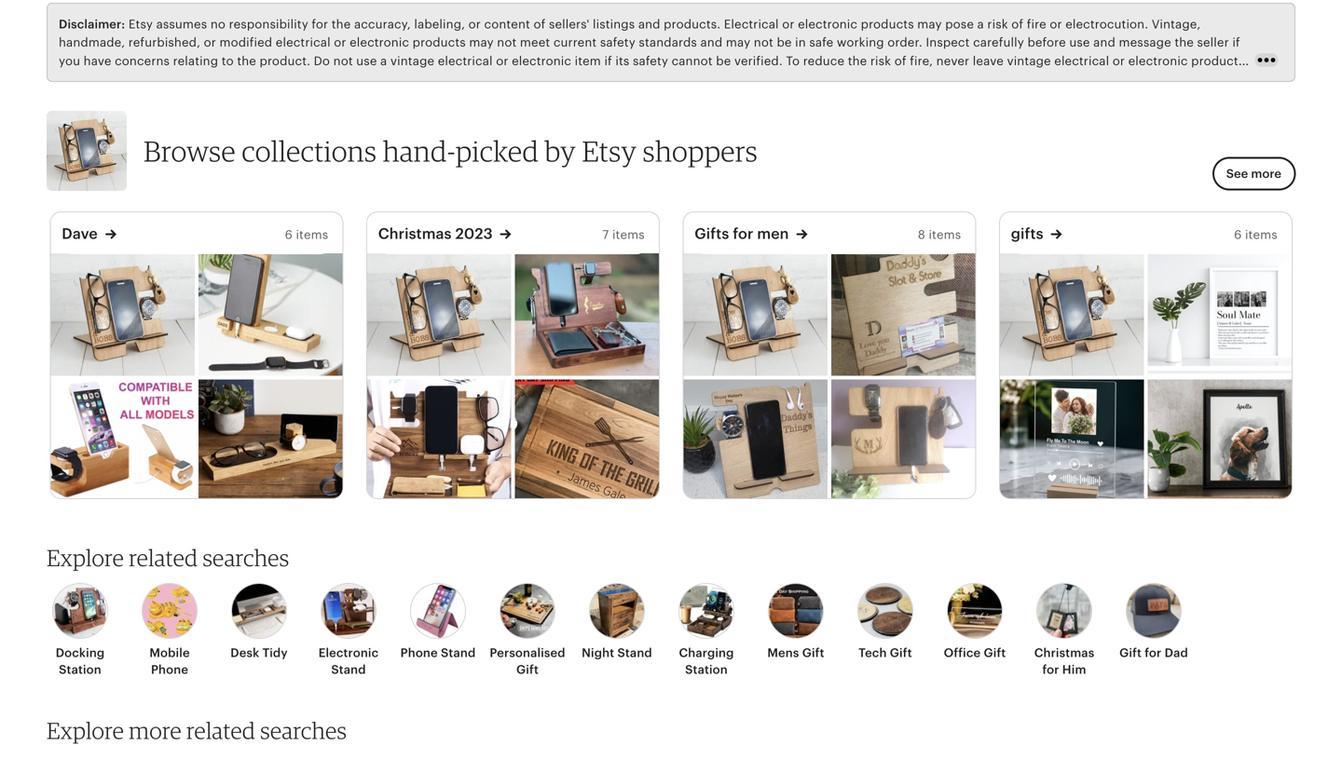 Task type: describe. For each thing, give the bounding box(es) containing it.
gifts
[[695, 225, 729, 242]]

assumes
[[156, 17, 207, 31]]

1 horizontal spatial risk
[[988, 17, 1008, 31]]

6 items for gifts
[[1234, 228, 1278, 242]]

personalised apple iphone, airpods & watch charging stand | personalized apple accessories docking station | gift for him | gifts for her image
[[198, 253, 342, 376]]

explore related searches
[[47, 544, 289, 572]]

1 vertical spatial safety
[[633, 54, 668, 68]]

items for christmas 2023
[[612, 228, 645, 242]]

1 horizontal spatial electrical
[[438, 54, 493, 68]]

standards
[[639, 36, 697, 50]]

order.
[[888, 36, 923, 50]]

to
[[786, 54, 800, 68]]

0 horizontal spatial not
[[333, 54, 353, 68]]

dad
[[1165, 646, 1188, 660]]

the down working
[[848, 54, 867, 68]]

fire,
[[910, 54, 933, 68]]

current
[[554, 36, 597, 50]]

tech gift link
[[846, 584, 925, 662]]

electronic up "safe"
[[798, 17, 858, 31]]

0 horizontal spatial and
[[638, 17, 661, 31]]

or down content
[[496, 54, 509, 68]]

0 horizontal spatial may
[[469, 36, 494, 50]]

2 horizontal spatial and
[[1094, 36, 1116, 50]]

docking station for men, gift for christmas, gift for men, gift for dad, gift for husband, gift for him, christmas gift, table organizer image
[[515, 253, 659, 376]]

safe
[[809, 36, 834, 50]]

0 horizontal spatial a
[[380, 54, 387, 68]]

browse collections hand-picked by etsy shoppers
[[144, 134, 758, 168]]

working
[[837, 36, 884, 50]]

tech
[[859, 646, 887, 660]]

message
[[1119, 36, 1172, 50]]

never
[[937, 54, 970, 68]]

more for for
[[362, 72, 393, 86]]

gift for dad
[[1120, 646, 1188, 660]]

seller
[[1197, 36, 1229, 50]]

shoppers
[[643, 134, 758, 168]]

content
[[484, 17, 530, 31]]

office
[[944, 646, 981, 660]]

for inside "etsy assumes no responsibility for the accuracy, labeling, or content of sellers' listings and products. electrical or electronic products may pose a risk of fire or electrocution. vintage, handmade, refurbished, or modified electrical or electronic products may not meet current safety standards and may not be in safe working order. inspect carefully before use and message the seller if you have concerns relating to the product. do not use a vintage electrical or electronic item if its safety cannot be verified. to reduce the risk of fire, never leave vintage electrical or electronic products plugged in unattended. see etsy's"
[[312, 17, 328, 31]]

mobile phone link
[[131, 584, 209, 679]]

personalised docking station - multi item storage - electronic stand - wooden mobile phone stand - message of your choice  valentines gift image for gifts
[[1000, 253, 1144, 376]]

see inside see more link
[[1227, 167, 1248, 181]]

personalised docking station - multi item storage - electronic stand - wooden mobile phone stand - message of your choice  valentines gift image for dave
[[51, 253, 195, 376]]

tidy
[[263, 646, 288, 660]]

electronic stand
[[319, 646, 379, 677]]

the left the "accuracy,"
[[332, 17, 351, 31]]

its
[[616, 54, 630, 68]]

desk tidy
[[231, 646, 288, 660]]

carefully
[[973, 36, 1024, 50]]

phone stand link
[[399, 584, 477, 662]]

or up "to"
[[782, 17, 795, 31]]

for for christmas for him
[[1043, 663, 1060, 677]]

charging dock personalised gift bamboo for apple watch and iphone charging station organiser night stand and charging dock image
[[51, 380, 195, 502]]

1 horizontal spatial etsy
[[582, 134, 637, 168]]

slot and store docking station, desk/bedside tidy, storage, great gift for him or her! personalised! bespoke, great gift for valentines day! image
[[831, 253, 975, 376]]

items for dave
[[296, 228, 328, 242]]

etsy's
[[227, 72, 260, 86]]

8 items
[[918, 228, 961, 242]]

1 vertical spatial searches
[[260, 717, 347, 745]]

charging station link
[[667, 584, 746, 679]]

electronic down message
[[1129, 54, 1188, 68]]

accuracy,
[[354, 17, 411, 31]]

0 horizontal spatial if
[[605, 54, 612, 68]]

stand for electronic stand
[[331, 663, 366, 677]]

plugged
[[59, 72, 108, 86]]

explore for explore more related searches
[[47, 717, 124, 745]]

or up for more information.
[[334, 36, 346, 50]]

the down vintage, on the top right
[[1175, 36, 1194, 50]]

have
[[84, 54, 111, 68]]

0 vertical spatial a
[[977, 17, 984, 31]]

dave
[[62, 225, 98, 242]]

1 horizontal spatial not
[[497, 36, 517, 50]]

electronic down meet
[[512, 54, 572, 68]]

for for gifts for men
[[733, 225, 754, 242]]

collections
[[242, 134, 377, 168]]

vintage,
[[1152, 17, 1201, 31]]

verified.
[[735, 54, 783, 68]]

meet
[[520, 36, 550, 50]]

christmas for for
[[1034, 646, 1095, 660]]

personalised docking station -  wooden mobile phone stand - multi item storage - gift for men- fathers day gift image
[[684, 380, 828, 502]]

charging
[[679, 646, 734, 660]]

inspect
[[926, 36, 970, 50]]

desk
[[231, 646, 259, 660]]

docking
[[56, 646, 105, 660]]

etsy inside "etsy assumes no responsibility for the accuracy, labeling, or content of sellers' listings and products. electrical or electronic products may pose a risk of fire or electrocution. vintage, handmade, refurbished, or modified electrical or electronic products may not meet current safety standards and may not be in safe working order. inspect carefully before use and message the seller if you have concerns relating to the product. do not use a vintage electrical or electronic item if its safety cannot be verified. to reduce the risk of fire, never leave vintage electrical or electronic products plugged in unattended. see etsy's"
[[129, 17, 153, 31]]

electrocution.
[[1066, 17, 1149, 31]]

night
[[582, 646, 615, 660]]

1 vertical spatial related
[[186, 717, 256, 745]]

8
[[918, 228, 926, 242]]

or right fire
[[1050, 17, 1062, 31]]

mens wooden phone organiser - personalised phone holder - bedside organiser - phone storage - wooden organiser image
[[831, 380, 975, 502]]

responsibility
[[229, 17, 308, 31]]

1 horizontal spatial phone
[[401, 646, 438, 660]]

1 horizontal spatial be
[[777, 36, 792, 50]]

handmade,
[[59, 36, 125, 50]]

etsy assumes no responsibility for the accuracy, labeling, or content of sellers' listings and products. electrical or electronic products may pose a risk of fire or electrocution. vintage, handmade, refurbished, or modified electrical or electronic products may not meet current safety standards and may not be in safe working order. inspect carefully before use and message the seller if you have concerns relating to the product. do not use a vintage electrical or electronic item if its safety cannot be verified. to reduce the risk of fire, never leave vintage electrical or electronic products plugged in unattended. see etsy's
[[59, 17, 1245, 86]]

gift for tech gift
[[890, 646, 912, 660]]

docking station link
[[41, 584, 119, 679]]

office gift link
[[936, 584, 1014, 662]]

products.
[[664, 17, 721, 31]]

0 horizontal spatial in
[[111, 72, 122, 86]]

office gift
[[944, 646, 1006, 660]]

listings
[[593, 17, 635, 31]]

item
[[575, 54, 601, 68]]

gift for personalised gift
[[517, 663, 539, 677]]

concerns
[[115, 54, 170, 68]]

personalised gift link
[[488, 584, 567, 679]]

desk tidy link
[[220, 584, 298, 662]]

see more
[[1227, 167, 1282, 181]]

no
[[211, 17, 226, 31]]

christmas for 2023
[[378, 225, 452, 242]]

for down the "accuracy,"
[[342, 72, 359, 86]]

browse
[[144, 134, 236, 168]]

christmas 2023
[[378, 225, 493, 242]]

reduce
[[803, 54, 845, 68]]

searches inside region
[[203, 544, 289, 572]]

mens gift
[[768, 646, 825, 660]]

gift for mens gift
[[802, 646, 825, 660]]

1 horizontal spatial and
[[701, 36, 723, 50]]

or left content
[[469, 17, 481, 31]]

fire
[[1027, 17, 1047, 31]]

gifts for men
[[695, 225, 789, 242]]

personalised gift
[[490, 646, 566, 677]]

1 horizontal spatial products
[[861, 17, 914, 31]]

for more information.
[[339, 72, 468, 86]]

7
[[602, 228, 609, 242]]

men
[[757, 225, 789, 242]]



Task type: vqa. For each thing, say whether or not it's contained in the screenshot.
Gift for Dad link
yes



Task type: locate. For each thing, give the bounding box(es) containing it.
personalised docking station - multi item storage - electronic stand - wooden mobile phone stand - message of your choice  valentines gift image for gifts for men
[[684, 253, 828, 376]]

2 explore from the top
[[47, 717, 124, 745]]

0 vertical spatial more
[[362, 72, 393, 86]]

and up standards
[[638, 17, 661, 31]]

explore
[[47, 544, 124, 572], [47, 717, 124, 745]]

mens gift link
[[757, 584, 835, 662]]

7 items
[[602, 228, 645, 242]]

by
[[545, 134, 576, 168]]

explore inside region
[[47, 544, 124, 572]]

products down seller
[[1192, 54, 1245, 68]]

0 vertical spatial searches
[[203, 544, 289, 572]]

see more link
[[1213, 157, 1296, 191]]

1 vintage from the left
[[391, 54, 435, 68]]

more for explore
[[129, 717, 182, 745]]

2 vertical spatial more
[[129, 717, 182, 745]]

2 horizontal spatial more
[[1251, 167, 1282, 181]]

product.
[[260, 54, 310, 68]]

6 items for dave
[[285, 228, 328, 242]]

products up order.
[[861, 17, 914, 31]]

items down collections
[[296, 228, 328, 242]]

1 vertical spatial be
[[716, 54, 731, 68]]

1 vertical spatial more
[[1251, 167, 1282, 181]]

safety down listings at the left top of the page
[[600, 36, 636, 50]]

explore related searches region
[[35, 544, 1307, 713]]

or down message
[[1113, 54, 1125, 68]]

if
[[1233, 36, 1241, 50], [605, 54, 612, 68]]

for inside christmas for him
[[1043, 663, 1060, 677]]

explore up docking station link
[[47, 544, 124, 572]]

hand-
[[383, 134, 456, 168]]

2 horizontal spatial not
[[754, 36, 774, 50]]

him
[[1063, 663, 1087, 677]]

docking station
[[56, 646, 105, 677]]

king of the grill cutting board for dad griller, personalized christmas gift for him, bbq gift for men's birthday, grilling gift for men image
[[515, 380, 659, 502]]

stand inside phone stand link
[[441, 646, 476, 660]]

1 vertical spatial phone
[[151, 663, 188, 677]]

station for docking station
[[59, 663, 101, 677]]

personalised music song plauqe acrylic a5 a6 music plaque personalised anniversary birthday wedding gifts for her him women men image
[[1000, 380, 1144, 502]]

2 horizontal spatial stand
[[618, 646, 652, 660]]

1 vertical spatial see
[[1227, 167, 1248, 181]]

2 6 items from the left
[[1234, 228, 1278, 242]]

gift inside personalised gift
[[517, 663, 539, 677]]

0 vertical spatial risk
[[988, 17, 1008, 31]]

personalised docking station - multi item storage - electronic stand - wooden mobile phone stand - message of your choice  valentines gift image down christmas 2023 at top left
[[367, 253, 511, 376]]

related up mobile phone link
[[129, 544, 198, 572]]

1 6 from the left
[[285, 228, 293, 242]]

personalised docking station - multi item storage - electronic stand - wooden mobile phone stand - message of your choice  valentines gift image down dave
[[51, 253, 195, 376]]

gift right the office
[[984, 646, 1006, 660]]

gift for office gift
[[984, 646, 1006, 660]]

electronic stand link
[[310, 584, 388, 679]]

for up do
[[312, 17, 328, 31]]

1 horizontal spatial vintage
[[1007, 54, 1051, 68]]

for left men
[[733, 225, 754, 242]]

phone right electronic
[[401, 646, 438, 660]]

1 horizontal spatial 6 items
[[1234, 228, 1278, 242]]

0 vertical spatial be
[[777, 36, 792, 50]]

1 vertical spatial risk
[[871, 54, 891, 68]]

leave
[[973, 54, 1004, 68]]

tech gift
[[859, 646, 912, 660]]

station down the charging
[[685, 663, 728, 677]]

personalised docking station - multi item storage - electronic stand - wooden mobile phone stand - message of your choice  valentines gift image for christmas 2023
[[367, 253, 511, 376]]

christmas inside explore related searches region
[[1034, 646, 1095, 660]]

products down labeling,
[[413, 36, 466, 50]]

station for charging station
[[685, 663, 728, 677]]

0 horizontal spatial of
[[534, 17, 546, 31]]

1 6 items from the left
[[285, 228, 328, 242]]

cannot
[[672, 54, 713, 68]]

be right cannot
[[716, 54, 731, 68]]

1 horizontal spatial use
[[1070, 36, 1090, 50]]

0 vertical spatial christmas
[[378, 225, 452, 242]]

0 horizontal spatial risk
[[871, 54, 891, 68]]

etsy up refurbished,
[[129, 17, 153, 31]]

related down desk
[[186, 717, 256, 745]]

do
[[314, 54, 330, 68]]

1 vertical spatial products
[[413, 36, 466, 50]]

3 personalised docking station - multi item storage - electronic stand - wooden mobile phone stand - message of your choice  valentines gift image from the left
[[684, 253, 828, 376]]

use
[[1070, 36, 1090, 50], [356, 54, 377, 68]]

of left fire
[[1012, 17, 1024, 31]]

christmas left 2023
[[378, 225, 452, 242]]

0 vertical spatial explore
[[47, 544, 124, 572]]

explore for explore related searches
[[47, 544, 124, 572]]

station inside charging station
[[685, 663, 728, 677]]

station
[[59, 663, 101, 677], [685, 663, 728, 677]]

items right 8
[[929, 228, 961, 242]]

personalised couple picture collage memorable gift for partner, gift for him, gifts for her, soulmate definition, christmas gift for him her image
[[1148, 253, 1292, 376]]

vintage up for more information.
[[391, 54, 435, 68]]

1 horizontal spatial of
[[895, 54, 907, 68]]

stand inside night stand link
[[618, 646, 652, 660]]

gift right tech
[[890, 646, 912, 660]]

of
[[534, 17, 546, 31], [1012, 17, 1024, 31], [895, 54, 907, 68]]

phone stand
[[401, 646, 476, 660]]

gifts
[[1011, 225, 1044, 242]]

electronic
[[319, 646, 379, 660]]

0 vertical spatial safety
[[600, 36, 636, 50]]

1 vertical spatial christmas
[[1034, 646, 1095, 660]]

2 vintage from the left
[[1007, 54, 1051, 68]]

stand down electronic
[[331, 663, 366, 677]]

station inside docking station
[[59, 663, 101, 677]]

1 horizontal spatial in
[[795, 36, 806, 50]]

may down electrical
[[726, 36, 751, 50]]

christmas
[[378, 225, 452, 242], [1034, 646, 1095, 660]]

1 station from the left
[[59, 663, 101, 677]]

information.
[[396, 72, 468, 86]]

not down content
[[497, 36, 517, 50]]

2 vertical spatial products
[[1192, 54, 1245, 68]]

in up "to"
[[795, 36, 806, 50]]

labeling,
[[414, 17, 465, 31]]

electrical
[[276, 36, 331, 50], [438, 54, 493, 68], [1055, 54, 1110, 68]]

0 vertical spatial phone
[[401, 646, 438, 660]]

0 vertical spatial use
[[1070, 36, 1090, 50]]

0 horizontal spatial 6
[[285, 228, 293, 242]]

1 items from the left
[[296, 228, 328, 242]]

mens
[[768, 646, 799, 660]]

if left its
[[605, 54, 612, 68]]

1 horizontal spatial 6
[[1234, 228, 1242, 242]]

1 horizontal spatial station
[[685, 663, 728, 677]]

2 horizontal spatial of
[[1012, 17, 1024, 31]]

for left 'dad'
[[1145, 646, 1162, 660]]

mobile
[[149, 646, 190, 660]]

risk up "carefully"
[[988, 17, 1008, 31]]

explore more related searches
[[47, 717, 347, 745]]

personalised docking station - multi item storage - electronic stand - wooden mobile phone stand - message of your choice  valentines gift image down gifts
[[1000, 253, 1144, 376]]

3 items from the left
[[929, 228, 961, 242]]

personalised
[[490, 646, 566, 660]]

safety down standards
[[633, 54, 668, 68]]

0 horizontal spatial 6 items
[[285, 228, 328, 242]]

items for gifts
[[1245, 228, 1278, 242]]

use down the "accuracy,"
[[356, 54, 377, 68]]

4 items from the left
[[1245, 228, 1278, 242]]

christmas for him link
[[1025, 584, 1104, 679]]

1 horizontal spatial christmas
[[1034, 646, 1095, 660]]

0 horizontal spatial more
[[129, 717, 182, 745]]

and down electrocution.
[[1094, 36, 1116, 50]]

or down no
[[204, 36, 216, 50]]

refurbished,
[[128, 36, 200, 50]]

electronic down the "accuracy,"
[[350, 36, 409, 50]]

may up inspect
[[918, 17, 942, 31]]

2 items from the left
[[612, 228, 645, 242]]

for left him
[[1043, 663, 1060, 677]]

personalised bedside watch and phone stand with glasses storage tray | gifts for him | storage and organisation | anniversary present image
[[198, 380, 342, 502]]

related
[[129, 544, 198, 572], [186, 717, 256, 745]]

0 horizontal spatial christmas
[[378, 225, 452, 242]]

6 items
[[285, 228, 328, 242], [1234, 228, 1278, 242]]

unattended.
[[126, 72, 198, 86]]

see
[[201, 72, 223, 86], [1227, 167, 1248, 181]]

christmas for him
[[1034, 646, 1095, 677]]

electrical down before
[[1055, 54, 1110, 68]]

gift left 'dad'
[[1120, 646, 1142, 660]]

in down concerns on the top of the page
[[111, 72, 122, 86]]

1 horizontal spatial stand
[[441, 646, 476, 660]]

and
[[638, 17, 661, 31], [701, 36, 723, 50], [1094, 36, 1116, 50]]

1 vertical spatial etsy
[[582, 134, 637, 168]]

0 vertical spatial if
[[1233, 36, 1241, 50]]

stand for phone stand
[[441, 646, 476, 660]]

christmas up him
[[1034, 646, 1095, 660]]

6 items down collections
[[285, 228, 328, 242]]

disclaimer:
[[59, 17, 125, 31]]

1 horizontal spatial more
[[362, 72, 393, 86]]

1 vertical spatial if
[[605, 54, 612, 68]]

2 station from the left
[[685, 663, 728, 677]]

6 for dave
[[285, 228, 293, 242]]

stand right the night
[[618, 646, 652, 660]]

risk
[[988, 17, 1008, 31], [871, 54, 891, 68]]

1 vertical spatial a
[[380, 54, 387, 68]]

6 up the personalised apple iphone, airpods & watch charging stand | personalized apple accessories docking station | gift for him | gifts for her image
[[285, 228, 293, 242]]

2 horizontal spatial electrical
[[1055, 54, 1110, 68]]

personalised docking station - multi item storage - electronic stand - wooden mobile phone stand - message of your choice  valentines gift image
[[51, 253, 195, 376], [367, 253, 511, 376], [684, 253, 828, 376], [1000, 253, 1144, 376]]

0 horizontal spatial be
[[716, 54, 731, 68]]

station down docking
[[59, 663, 101, 677]]

searches
[[203, 544, 289, 572], [260, 717, 347, 745]]

see inside "etsy assumes no responsibility for the accuracy, labeling, or content of sellers' listings and products. electrical or electronic products may pose a risk of fire or electrocution. vintage, handmade, refurbished, or modified electrical or electronic products may not meet current safety standards and may not be in safe working order. inspect carefully before use and message the seller if you have concerns relating to the product. do not use a vintage electrical or electronic item if its safety cannot be verified. to reduce the risk of fire, never leave vintage electrical or electronic products plugged in unattended. see etsy's"
[[201, 72, 223, 86]]

0 vertical spatial related
[[129, 544, 198, 572]]

4 personalised docking station - multi item storage - electronic stand - wooden mobile phone stand - message of your choice  valentines gift image from the left
[[1000, 253, 1144, 376]]

1 explore from the top
[[47, 544, 124, 572]]

2 6 from the left
[[1234, 228, 1242, 242]]

0 horizontal spatial see
[[201, 72, 223, 86]]

mobile phone
[[149, 646, 190, 677]]

personalized docking station gifts for him,tech accessories fathers day gift,desk organizer gift for husband,anniversary gifts him,dad gift image
[[367, 380, 511, 502]]

stand inside electronic stand
[[331, 663, 366, 677]]

to
[[222, 54, 234, 68]]

electrical
[[724, 17, 779, 31]]

items down see more link
[[1245, 228, 1278, 242]]

explore down docking station
[[47, 717, 124, 745]]

stand for night stand
[[618, 646, 652, 660]]

not up verified.
[[754, 36, 774, 50]]

gift down personalised
[[517, 663, 539, 677]]

picked
[[456, 134, 539, 168]]

searches down electronic stand on the left
[[260, 717, 347, 745]]

modified
[[220, 36, 272, 50]]

of up meet
[[534, 17, 546, 31]]

stand left personalised
[[441, 646, 476, 660]]

0 horizontal spatial station
[[59, 663, 101, 677]]

items right 7
[[612, 228, 645, 242]]

night stand link
[[578, 584, 656, 662]]

for
[[312, 17, 328, 31], [342, 72, 359, 86], [733, 225, 754, 242], [1145, 646, 1162, 660], [1043, 663, 1060, 677]]

1 horizontal spatial see
[[1227, 167, 1248, 181]]

the
[[332, 17, 351, 31], [1175, 36, 1194, 50], [237, 54, 256, 68], [848, 54, 867, 68]]

0 vertical spatial in
[[795, 36, 806, 50]]

0 horizontal spatial stand
[[331, 663, 366, 677]]

and down "products."
[[701, 36, 723, 50]]

0 horizontal spatial phone
[[151, 663, 188, 677]]

1 vertical spatial use
[[356, 54, 377, 68]]

more for see
[[1251, 167, 1282, 181]]

sellers'
[[549, 17, 590, 31]]

risk down working
[[871, 54, 891, 68]]

a up for more information.
[[380, 54, 387, 68]]

searches up "desk tidy" 'link'
[[203, 544, 289, 572]]

1 horizontal spatial may
[[726, 36, 751, 50]]

6 down see more link
[[1234, 228, 1242, 242]]

electrical up "information."
[[438, 54, 493, 68]]

stand
[[441, 646, 476, 660], [618, 646, 652, 660], [331, 663, 366, 677]]

1 vertical spatial in
[[111, 72, 122, 86]]

0 vertical spatial etsy
[[129, 17, 153, 31]]

products
[[861, 17, 914, 31], [413, 36, 466, 50], [1192, 54, 1245, 68]]

0 horizontal spatial vintage
[[391, 54, 435, 68]]

a right pose
[[977, 17, 984, 31]]

may down content
[[469, 36, 494, 50]]

2 horizontal spatial products
[[1192, 54, 1245, 68]]

you
[[59, 54, 80, 68]]

0 vertical spatial products
[[861, 17, 914, 31]]

use down electrocution.
[[1070, 36, 1090, 50]]

related inside region
[[129, 544, 198, 572]]

pose
[[945, 17, 974, 31]]

1 personalised docking station - multi item storage - electronic stand - wooden mobile phone stand - message of your choice  valentines gift image from the left
[[51, 253, 195, 376]]

gift right the mens
[[802, 646, 825, 660]]

items for gifts for men
[[929, 228, 961, 242]]

not
[[497, 36, 517, 50], [754, 36, 774, 50], [333, 54, 353, 68]]

be up "to"
[[777, 36, 792, 50]]

phone down mobile
[[151, 663, 188, 677]]

2 personalised docking station - multi item storage - electronic stand - wooden mobile phone stand - message of your choice  valentines gift image from the left
[[367, 253, 511, 376]]

not right do
[[333, 54, 353, 68]]

1 vertical spatial explore
[[47, 717, 124, 745]]

1 horizontal spatial a
[[977, 17, 984, 31]]

1 horizontal spatial if
[[1233, 36, 1241, 50]]

etsy right the by at left
[[582, 134, 637, 168]]

may
[[918, 17, 942, 31], [469, 36, 494, 50], [726, 36, 751, 50]]

for for gift for dad
[[1145, 646, 1162, 660]]

6 for gifts
[[1234, 228, 1242, 242]]

0 horizontal spatial electrical
[[276, 36, 331, 50]]

6 items down see more link
[[1234, 228, 1278, 242]]

if right seller
[[1233, 36, 1241, 50]]

phone inside mobile phone
[[151, 663, 188, 677]]

relating
[[173, 54, 218, 68]]

electrical up product.
[[276, 36, 331, 50]]

night stand
[[582, 646, 652, 660]]

before
[[1028, 36, 1066, 50]]

0 horizontal spatial use
[[356, 54, 377, 68]]

the down modified
[[237, 54, 256, 68]]

personalised docking station - multi item storage - electronic stand - wooden mobile phone stand - message of your choice  valentines gift image down gifts for men
[[684, 253, 828, 376]]

0 horizontal spatial etsy
[[129, 17, 153, 31]]

0 horizontal spatial products
[[413, 36, 466, 50]]

0 vertical spatial see
[[201, 72, 223, 86]]

watercolor pet portrait from photo personalized gift for her/women girlfriend gift dog portrait pet memorial dog mom christmas gift handmade image
[[1148, 380, 1292, 502]]

vintage down before
[[1007, 54, 1051, 68]]

of down order.
[[895, 54, 907, 68]]

2 horizontal spatial may
[[918, 17, 942, 31]]



